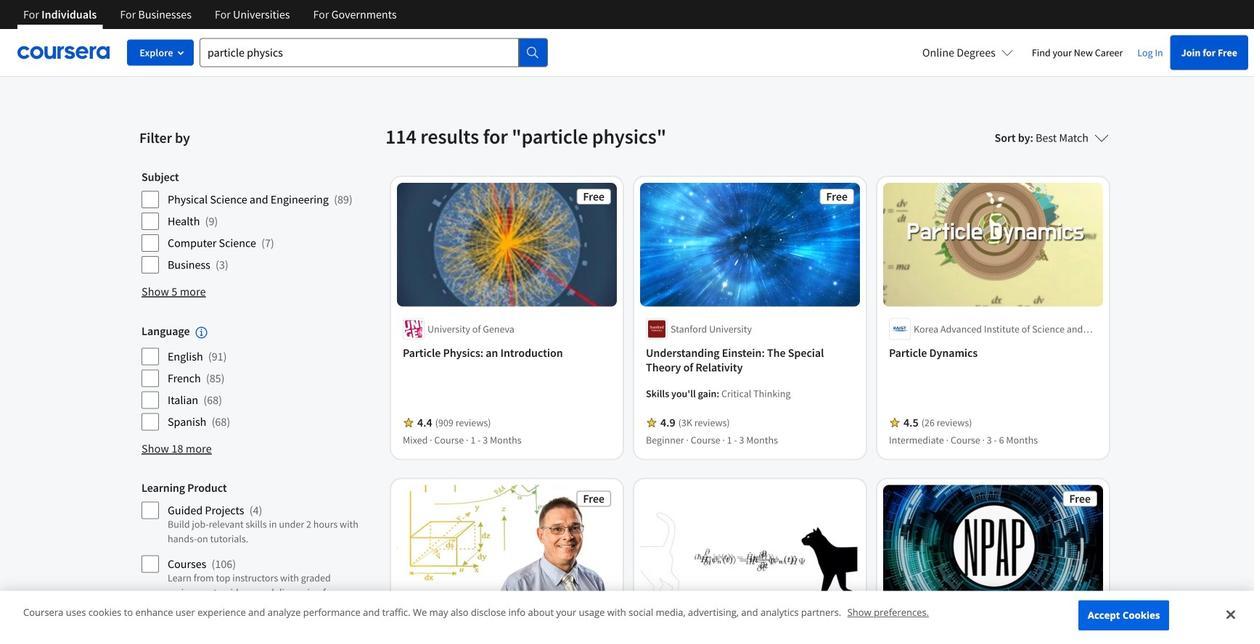 Task type: describe. For each thing, give the bounding box(es) containing it.
What do you want to learn? text field
[[200, 38, 519, 67]]

privacy alert dialog
[[0, 591, 1255, 643]]



Task type: locate. For each thing, give the bounding box(es) containing it.
None search field
[[200, 38, 548, 67]]

banner navigation
[[12, 0, 409, 29]]

coursera image
[[17, 41, 110, 64]]



Task type: vqa. For each thing, say whether or not it's contained in the screenshot.
Banner navigation on the top of page
yes



